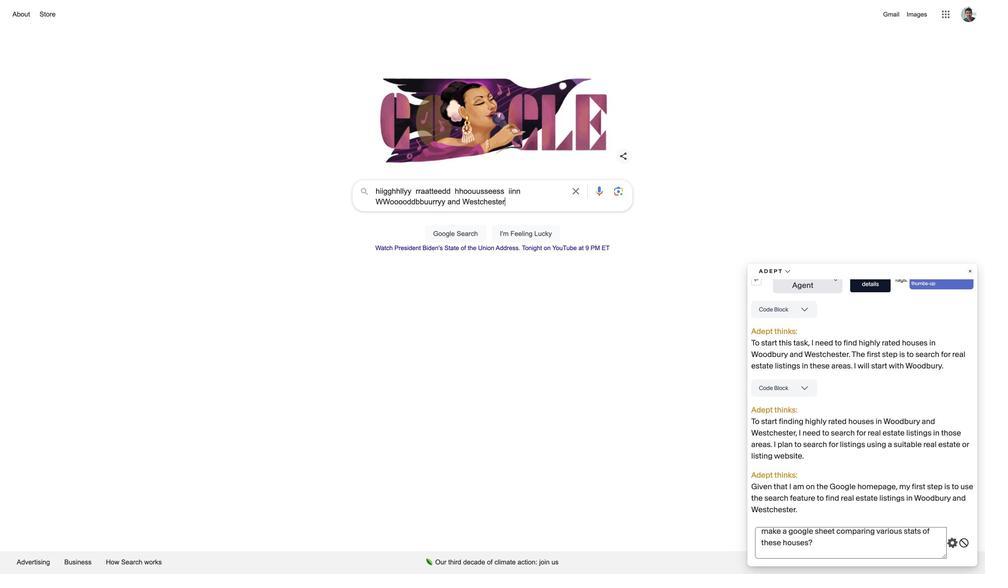 Task type: locate. For each thing, give the bounding box(es) containing it.
lola beltrán's 92nd birthday image
[[373, 72, 613, 168]]

None search field
[[10, 177, 976, 254]]

Search text field
[[376, 186, 565, 207]]

search by image image
[[613, 186, 625, 197]]



Task type: describe. For each thing, give the bounding box(es) containing it.
search by voice image
[[594, 186, 606, 197]]



Task type: vqa. For each thing, say whether or not it's contained in the screenshot.
Search Text Box
yes



